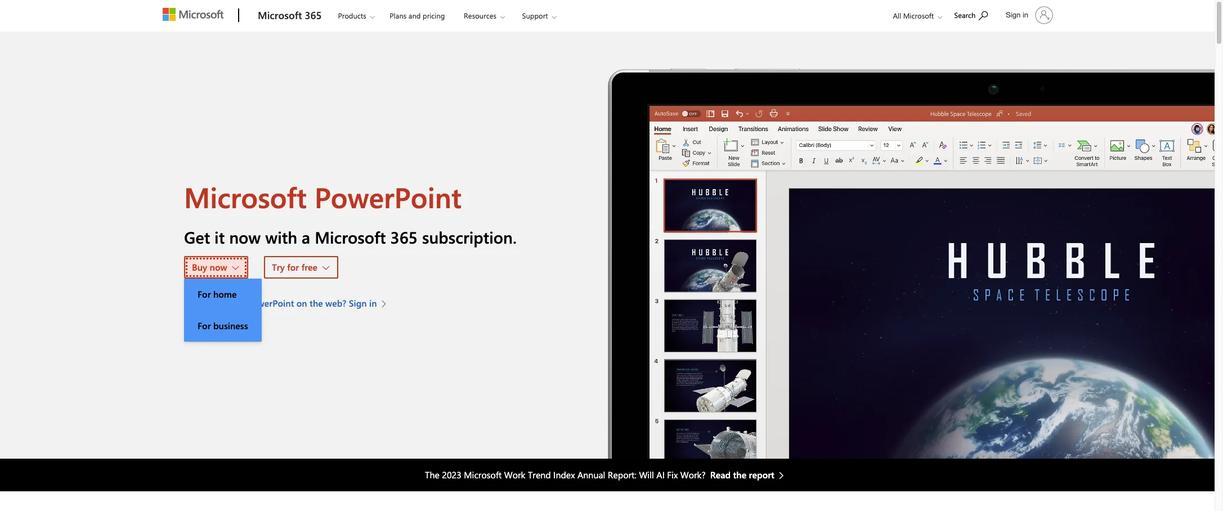 Task type: describe. For each thing, give the bounding box(es) containing it.
1 horizontal spatial in
[[1023, 11, 1029, 19]]

business
[[213, 320, 248, 332]]

get it now with a microsoft 365 subscription.
[[184, 226, 517, 248]]

1 vertical spatial sign
[[349, 297, 367, 309]]

device screen showing a presentation open in powerpoint image
[[608, 32, 1215, 459]]

2023
[[442, 469, 462, 481]]

1 horizontal spatial 365
[[391, 226, 418, 248]]

0 horizontal spatial the
[[310, 297, 323, 309]]

plans and pricing link
[[385, 1, 450, 28]]

0 vertical spatial powerpoint
[[315, 178, 462, 216]]

looking to use powerpoint on the web? sign in link
[[184, 297, 392, 310]]

microsoft 365 link
[[252, 1, 327, 31]]

it
[[215, 226, 225, 248]]

support
[[522, 11, 548, 20]]

fix
[[668, 469, 678, 481]]

read
[[711, 469, 731, 481]]

web?
[[326, 297, 347, 309]]

try for free
[[272, 261, 318, 273]]

resources
[[464, 11, 497, 20]]

microsoft 365
[[258, 8, 322, 22]]

all microsoft button
[[885, 1, 949, 31]]

to
[[220, 297, 228, 309]]

search
[[955, 10, 976, 20]]

plans
[[390, 11, 407, 20]]

0 horizontal spatial in
[[370, 297, 377, 309]]

with
[[265, 226, 297, 248]]

search button
[[950, 2, 994, 27]]

the
[[425, 469, 440, 481]]

products
[[338, 11, 367, 20]]

index
[[554, 469, 575, 481]]

report:
[[608, 469, 637, 481]]

microsoft image
[[163, 8, 224, 21]]

0 vertical spatial sign
[[1007, 11, 1021, 19]]

for home link
[[184, 279, 262, 310]]

now inside dropdown button
[[210, 261, 227, 273]]

looking to use powerpoint on the web? sign in
[[184, 297, 377, 309]]

microsoft inside dropdown button
[[904, 11, 935, 20]]

subscription.
[[422, 226, 517, 248]]

read the report link
[[711, 468, 790, 482]]

1 horizontal spatial now
[[229, 226, 261, 248]]

get
[[184, 226, 210, 248]]

on
[[297, 297, 307, 309]]

for for for business
[[198, 320, 211, 332]]

Search search field
[[949, 2, 1000, 27]]

and
[[409, 11, 421, 20]]

a
[[302, 226, 310, 248]]

1 horizontal spatial the
[[734, 469, 747, 481]]



Task type: vqa. For each thing, say whether or not it's contained in the screenshot.
available
no



Task type: locate. For each thing, give the bounding box(es) containing it.
powerpoint up get it now with a microsoft 365 subscription.
[[315, 178, 462, 216]]

2 for from the top
[[198, 320, 211, 332]]

1 horizontal spatial sign
[[1007, 11, 1021, 19]]

now
[[229, 226, 261, 248], [210, 261, 227, 273]]

buy
[[192, 261, 207, 273]]

0 horizontal spatial now
[[210, 261, 227, 273]]

0 vertical spatial 365
[[305, 8, 322, 22]]

all
[[894, 11, 902, 20]]

for left home
[[198, 288, 211, 300]]

the right on
[[310, 297, 323, 309]]

0 horizontal spatial powerpoint
[[247, 297, 294, 309]]

will
[[639, 469, 654, 481]]

microsoft powerpoint
[[184, 178, 462, 216]]

for business link
[[184, 310, 262, 342]]

report
[[749, 469, 775, 481]]

for home
[[198, 288, 237, 300]]

365 inside microsoft 365 link
[[305, 8, 322, 22]]

sign
[[1007, 11, 1021, 19], [349, 297, 367, 309]]

looking
[[184, 297, 217, 309]]

buy now button
[[184, 256, 248, 279]]

work?
[[681, 469, 706, 481]]

use
[[231, 297, 245, 309]]

for
[[287, 261, 299, 273]]

for down looking
[[198, 320, 211, 332]]

1 horizontal spatial powerpoint
[[315, 178, 462, 216]]

the right read
[[734, 469, 747, 481]]

try for free button
[[264, 256, 339, 279]]

sign right web?
[[349, 297, 367, 309]]

free
[[302, 261, 318, 273]]

for business
[[198, 320, 248, 332]]

annual
[[578, 469, 606, 481]]

plans and pricing
[[390, 11, 445, 20]]

home
[[213, 288, 237, 300]]

0 horizontal spatial sign
[[349, 297, 367, 309]]

products button
[[329, 1, 384, 31]]

resources button
[[455, 1, 514, 31]]

0 vertical spatial the
[[310, 297, 323, 309]]

try
[[272, 261, 285, 273]]

buy now element
[[184, 279, 262, 342]]

for for for home
[[198, 288, 211, 300]]

support button
[[513, 1, 566, 31]]

buy now
[[192, 261, 227, 273]]

1 vertical spatial 365
[[391, 226, 418, 248]]

work
[[504, 469, 526, 481]]

1 vertical spatial now
[[210, 261, 227, 273]]

1 vertical spatial in
[[370, 297, 377, 309]]

1 vertical spatial powerpoint
[[247, 297, 294, 309]]

all microsoft
[[894, 11, 935, 20]]

365
[[305, 8, 322, 22], [391, 226, 418, 248]]

for
[[198, 288, 211, 300], [198, 320, 211, 332]]

now right buy
[[210, 261, 227, 273]]

sign right search search box
[[1007, 11, 1021, 19]]

in right search search box
[[1023, 11, 1029, 19]]

in
[[1023, 11, 1029, 19], [370, 297, 377, 309]]

pricing
[[423, 11, 445, 20]]

now right "it"
[[229, 226, 261, 248]]

0 vertical spatial now
[[229, 226, 261, 248]]

the 2023 microsoft work trend index annual report: will ai fix work? read the report
[[425, 469, 775, 481]]

ai
[[657, 469, 665, 481]]

1 vertical spatial the
[[734, 469, 747, 481]]

powerpoint
[[315, 178, 462, 216], [247, 297, 294, 309]]

1 vertical spatial for
[[198, 320, 211, 332]]

powerpoint left on
[[247, 297, 294, 309]]

0 vertical spatial in
[[1023, 11, 1029, 19]]

trend
[[528, 469, 551, 481]]

in right web?
[[370, 297, 377, 309]]

sign in
[[1007, 11, 1029, 19]]

microsoft
[[258, 8, 302, 22], [904, 11, 935, 20], [184, 178, 307, 216], [315, 226, 386, 248], [464, 469, 502, 481]]

0 vertical spatial for
[[198, 288, 211, 300]]

sign in link
[[1000, 2, 1058, 29]]

1 for from the top
[[198, 288, 211, 300]]

0 horizontal spatial 365
[[305, 8, 322, 22]]

the
[[310, 297, 323, 309], [734, 469, 747, 481]]



